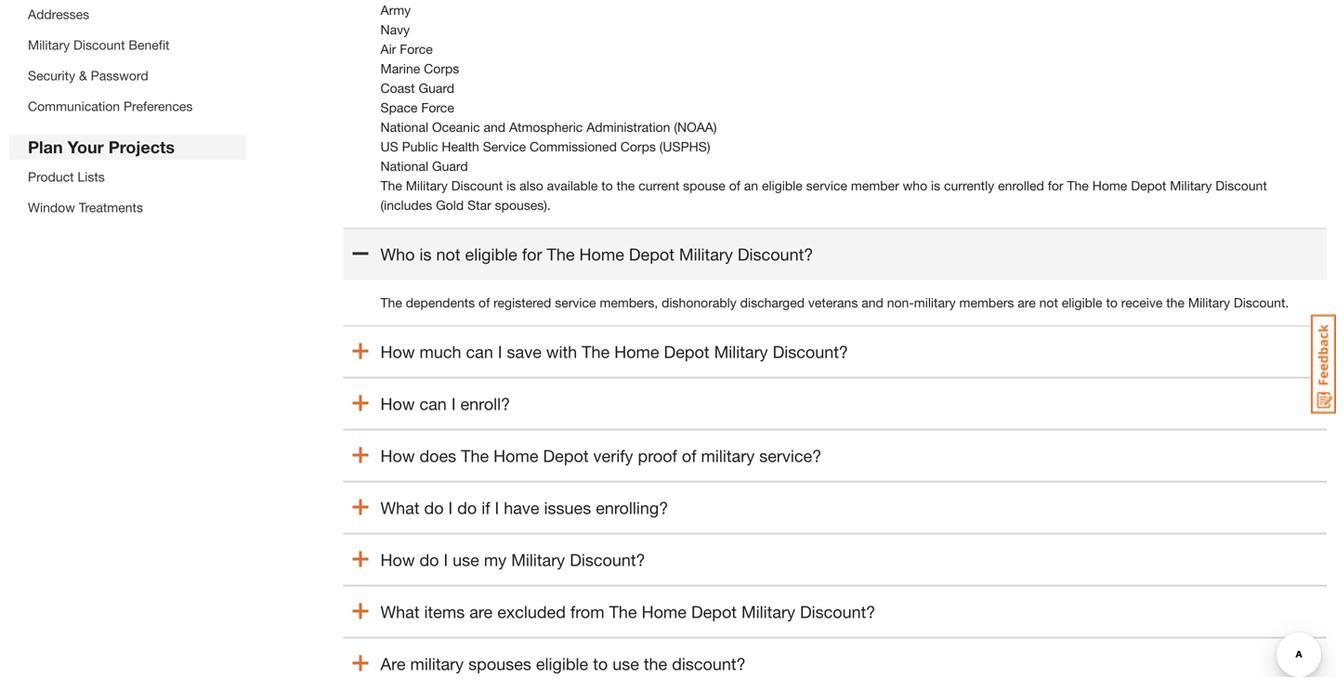 Task type: describe. For each thing, give the bounding box(es) containing it.
2 horizontal spatial is
[[931, 178, 940, 193]]

window
[[28, 200, 75, 215]]

army
[[381, 2, 411, 18]]

eligible inside army navy air force marine corps coast guard space force national oceanic and atmospheric administration (noaa) us public health service commissioned corps (usphs) national guard the military discount is also available to the current spouse of an eligible service member who is currently enrolled for the home depot military discount (includes gold star spouses).
[[762, 178, 803, 193]]

1 horizontal spatial not
[[1039, 295, 1058, 310]]

veterans
[[808, 295, 858, 310]]

what for what do i do if i have issues enrolling?
[[381, 498, 420, 518]]

(noaa)
[[674, 119, 717, 135]]

service inside army navy air force marine corps coast guard space force national oceanic and atmospheric administration (noaa) us public health service commissioned corps (usphs) national guard the military discount is also available to the current spouse of an eligible service member who is currently enrolled for the home depot military discount (includes gold star spouses).
[[806, 178, 847, 193]]

not inside dropdown button
[[436, 244, 460, 264]]

benefit
[[129, 37, 170, 53]]

i for use
[[444, 550, 448, 570]]

(includes
[[381, 198, 432, 213]]

an
[[744, 178, 758, 193]]

atmospheric
[[509, 119, 583, 135]]

marine
[[381, 61, 420, 76]]

much
[[420, 342, 461, 362]]

what items are excluded from the home depot military discount?
[[381, 602, 876, 622]]

0 vertical spatial force
[[400, 41, 433, 57]]

depot inside army navy air force marine corps coast guard space force national oceanic and atmospheric administration (noaa) us public health service commissioned corps (usphs) national guard the military discount is also available to the current spouse of an eligible service member who is currently enrolled for the home depot military discount (includes gold star spouses).
[[1131, 178, 1166, 193]]

spouses).
[[495, 198, 551, 213]]

i for do
[[448, 498, 453, 518]]

&
[[79, 68, 87, 83]]

how can i enroll?
[[381, 394, 510, 414]]

military inside dropdown button
[[410, 654, 464, 674]]

proof
[[638, 446, 677, 466]]

0 vertical spatial use
[[453, 550, 479, 570]]

i right if
[[495, 498, 499, 518]]

home inside dropdown button
[[494, 446, 538, 466]]

how much can i save with the home depot military discount?
[[381, 342, 848, 362]]

1 national from the top
[[381, 119, 428, 135]]

from
[[570, 602, 605, 622]]

items
[[424, 602, 465, 622]]

plan your projects
[[28, 137, 175, 157]]

who
[[903, 178, 927, 193]]

non-
[[887, 295, 914, 310]]

do for use
[[420, 550, 439, 570]]

who is not eligible for the home depot military discount?
[[381, 244, 813, 264]]

communication preferences
[[28, 98, 193, 114]]

2 horizontal spatial military
[[914, 295, 956, 310]]

the inside dropdown button
[[644, 654, 667, 674]]

0 vertical spatial are
[[1018, 295, 1036, 310]]

how do i use my military discount? button
[[343, 534, 1327, 586]]

registered
[[494, 295, 551, 310]]

of inside army navy air force marine corps coast guard space force national oceanic and atmospheric administration (noaa) us public health service commissioned corps (usphs) national guard the military discount is also available to the current spouse of an eligible service member who is currently enrolled for the home depot military discount (includes gold star spouses).
[[729, 178, 740, 193]]

feedback link image
[[1311, 314, 1336, 414]]

are military spouses eligible to use the discount? button
[[343, 638, 1327, 677]]

the up the (includes
[[381, 178, 402, 193]]

my
[[484, 550, 507, 570]]

how much can i save with the home depot military discount? button
[[343, 326, 1327, 378]]

for inside army navy air force marine corps coast guard space force national oceanic and atmospheric administration (noaa) us public health service commissioned corps (usphs) national guard the military discount is also available to the current spouse of an eligible service member who is currently enrolled for the home depot military discount (includes gold star spouses).
[[1048, 178, 1064, 193]]

1 vertical spatial corps
[[620, 139, 656, 154]]

0 horizontal spatial discount
[[73, 37, 125, 53]]

also
[[520, 178, 543, 193]]

depot inside how much can i save with the home depot military discount? dropdown button
[[664, 342, 710, 362]]

does
[[420, 446, 456, 466]]

how for how much can i save with the home depot military discount?
[[381, 342, 415, 362]]

1 vertical spatial service
[[555, 295, 596, 310]]

the up registered
[[547, 244, 575, 264]]

communication preferences link
[[28, 98, 193, 114]]

product lists link
[[28, 169, 105, 184]]

service?
[[759, 446, 822, 466]]

window treatments link
[[28, 200, 143, 215]]

military discount benefit link
[[28, 37, 170, 53]]

save
[[507, 342, 542, 362]]

home down 'members,'
[[614, 342, 659, 362]]

what do i do if i have issues enrolling? button
[[343, 482, 1327, 534]]

1 vertical spatial use
[[613, 654, 639, 674]]

excluded
[[497, 602, 566, 622]]

addresses link
[[28, 7, 89, 22]]

who is not eligible for the home depot military discount? button
[[343, 228, 1327, 280]]

of inside dropdown button
[[682, 446, 696, 466]]

2 national from the top
[[381, 159, 428, 174]]

how for how does the home depot verify proof of military service?
[[381, 446, 415, 466]]

health
[[442, 139, 479, 154]]

0 vertical spatial corps
[[424, 61, 459, 76]]

product lists
[[28, 169, 105, 184]]

home up discount?
[[642, 602, 687, 622]]

space
[[381, 100, 418, 115]]

spouse
[[683, 178, 726, 193]]

can inside dropdown button
[[466, 342, 493, 362]]

members,
[[600, 295, 658, 310]]

enrolling?
[[596, 498, 668, 518]]

military inside dropdown button
[[701, 446, 755, 466]]

currently
[[944, 178, 994, 193]]

i for enroll?
[[451, 394, 456, 414]]

1 horizontal spatial discount
[[451, 178, 503, 193]]

commissioned
[[530, 139, 617, 154]]

communication
[[28, 98, 120, 114]]

dishonorably
[[662, 295, 737, 310]]

issues
[[544, 498, 591, 518]]

administration
[[587, 119, 670, 135]]

for inside dropdown button
[[522, 244, 542, 264]]

eligible down star
[[465, 244, 517, 264]]

oceanic
[[432, 119, 480, 135]]

the right with
[[582, 342, 610, 362]]

service
[[483, 139, 526, 154]]

spouses
[[468, 654, 531, 674]]

how do i use my military discount?
[[381, 550, 645, 570]]

depot inside what items are excluded from the home depot military discount? dropdown button
[[691, 602, 737, 622]]

member
[[851, 178, 899, 193]]

how for how do i use my military discount?
[[381, 550, 415, 570]]

how does the home depot verify proof of military service? button
[[343, 430, 1327, 482]]

star
[[467, 198, 491, 213]]

security & password link
[[28, 68, 148, 83]]



Task type: locate. For each thing, give the bounding box(es) containing it.
1 horizontal spatial service
[[806, 178, 847, 193]]

for up registered
[[522, 244, 542, 264]]

0 vertical spatial national
[[381, 119, 428, 135]]

the inside army navy air force marine corps coast guard space force national oceanic and atmospheric administration (noaa) us public health service commissioned corps (usphs) national guard the military discount is also available to the current spouse of an eligible service member who is currently enrolled for the home depot military discount (includes gold star spouses).
[[617, 178, 635, 193]]

air
[[381, 41, 396, 57]]

i left my
[[444, 550, 448, 570]]

projects
[[108, 137, 175, 157]]

0 horizontal spatial corps
[[424, 61, 459, 76]]

not right members
[[1039, 295, 1058, 310]]

the right receive
[[1166, 295, 1185, 310]]

gold
[[436, 198, 464, 213]]

can inside dropdown button
[[420, 394, 447, 414]]

product
[[28, 169, 74, 184]]

discount? up are military spouses eligible to use the discount? dropdown button
[[800, 602, 876, 622]]

the left discount?
[[644, 654, 667, 674]]

discount? up the discharged
[[738, 244, 813, 264]]

1 vertical spatial force
[[421, 100, 454, 115]]

1 horizontal spatial military
[[701, 446, 755, 466]]

military
[[914, 295, 956, 310], [701, 446, 755, 466], [410, 654, 464, 674]]

discount
[[73, 37, 125, 53], [451, 178, 503, 193], [1216, 178, 1267, 193]]

0 horizontal spatial service
[[555, 295, 596, 310]]

4 how from the top
[[381, 550, 415, 570]]

if
[[482, 498, 490, 518]]

do
[[424, 498, 444, 518], [457, 498, 477, 518], [420, 550, 439, 570]]

i left 'save' at bottom left
[[498, 342, 502, 362]]

discount? down veterans
[[773, 342, 848, 362]]

1 what from the top
[[381, 498, 420, 518]]

the down who
[[381, 295, 402, 310]]

1 horizontal spatial can
[[466, 342, 493, 362]]

to left receive
[[1106, 295, 1118, 310]]

coast
[[381, 80, 415, 96]]

1 horizontal spatial use
[[613, 654, 639, 674]]

are military spouses eligible to use the discount?
[[381, 654, 746, 674]]

members
[[959, 295, 1014, 310]]

discount?
[[672, 654, 746, 674]]

window treatments
[[28, 200, 143, 215]]

navy
[[381, 22, 410, 37]]

and
[[484, 119, 506, 135], [862, 295, 884, 310]]

to down from
[[593, 654, 608, 674]]

the right enrolled
[[1067, 178, 1089, 193]]

2 vertical spatial military
[[410, 654, 464, 674]]

are right items on the bottom of page
[[469, 602, 493, 622]]

can
[[466, 342, 493, 362], [420, 394, 447, 414]]

0 vertical spatial what
[[381, 498, 420, 518]]

national down us in the left of the page
[[381, 159, 428, 174]]

addresses
[[28, 7, 89, 22]]

password
[[91, 68, 148, 83]]

i
[[498, 342, 502, 362], [451, 394, 456, 414], [448, 498, 453, 518], [495, 498, 499, 518], [444, 550, 448, 570]]

national
[[381, 119, 428, 135], [381, 159, 428, 174]]

can right much
[[466, 342, 493, 362]]

0 horizontal spatial use
[[453, 550, 479, 570]]

plan
[[28, 137, 63, 157]]

1 horizontal spatial are
[[1018, 295, 1036, 310]]

are
[[381, 654, 406, 674]]

security
[[28, 68, 75, 83]]

1 how from the top
[[381, 342, 415, 362]]

can left enroll?
[[420, 394, 447, 414]]

receive
[[1121, 295, 1163, 310]]

0 vertical spatial and
[[484, 119, 506, 135]]

security & password
[[28, 68, 148, 83]]

the
[[381, 178, 402, 193], [1067, 178, 1089, 193], [547, 244, 575, 264], [381, 295, 402, 310], [582, 342, 610, 362], [461, 446, 489, 466], [609, 602, 637, 622]]

public
[[402, 139, 438, 154]]

the left current at the top
[[617, 178, 635, 193]]

are right members
[[1018, 295, 1036, 310]]

not up dependents
[[436, 244, 460, 264]]

0 horizontal spatial are
[[469, 602, 493, 622]]

discount.
[[1234, 295, 1289, 310]]

what
[[381, 498, 420, 518], [381, 602, 420, 622]]

not
[[436, 244, 460, 264], [1039, 295, 1058, 310]]

0 vertical spatial service
[[806, 178, 847, 193]]

available
[[547, 178, 598, 193]]

of left registered
[[479, 295, 490, 310]]

0 horizontal spatial for
[[522, 244, 542, 264]]

2 horizontal spatial the
[[1166, 295, 1185, 310]]

0 horizontal spatial is
[[420, 244, 432, 264]]

1 vertical spatial are
[[469, 602, 493, 622]]

corps right marine at the left top
[[424, 61, 459, 76]]

use down what items are excluded from the home depot military discount?
[[613, 654, 639, 674]]

how
[[381, 342, 415, 362], [381, 394, 415, 414], [381, 446, 415, 466], [381, 550, 415, 570]]

corps down administration
[[620, 139, 656, 154]]

verify
[[593, 446, 633, 466]]

corps
[[424, 61, 459, 76], [620, 139, 656, 154]]

enrolled
[[998, 178, 1044, 193]]

have
[[504, 498, 539, 518]]

eligible right an
[[762, 178, 803, 193]]

how can i enroll? button
[[343, 378, 1327, 430]]

service up with
[[555, 295, 596, 310]]

(usphs)
[[660, 139, 710, 154]]

to inside dropdown button
[[593, 654, 608, 674]]

2 vertical spatial to
[[593, 654, 608, 674]]

how for how can i enroll?
[[381, 394, 415, 414]]

discount? up from
[[570, 550, 645, 570]]

2 horizontal spatial discount
[[1216, 178, 1267, 193]]

military discount benefit
[[28, 37, 170, 53]]

0 horizontal spatial not
[[436, 244, 460, 264]]

1 vertical spatial of
[[479, 295, 490, 310]]

1 horizontal spatial and
[[862, 295, 884, 310]]

2 vertical spatial of
[[682, 446, 696, 466]]

what do i do if i have issues enrolling?
[[381, 498, 668, 518]]

current
[[639, 178, 680, 193]]

lists
[[78, 169, 105, 184]]

for right enrolled
[[1048, 178, 1064, 193]]

1 vertical spatial guard
[[432, 159, 468, 174]]

is
[[507, 178, 516, 193], [931, 178, 940, 193], [420, 244, 432, 264]]

and up service
[[484, 119, 506, 135]]

1 horizontal spatial for
[[1048, 178, 1064, 193]]

i left enroll?
[[451, 394, 456, 414]]

2 what from the top
[[381, 602, 420, 622]]

2 horizontal spatial of
[[729, 178, 740, 193]]

do for do
[[424, 498, 444, 518]]

of right proof
[[682, 446, 696, 466]]

discount?
[[738, 244, 813, 264], [773, 342, 848, 362], [570, 550, 645, 570], [800, 602, 876, 622]]

what down does
[[381, 498, 420, 518]]

who
[[381, 244, 415, 264]]

enroll?
[[460, 394, 510, 414]]

1 vertical spatial can
[[420, 394, 447, 414]]

guard down health
[[432, 159, 468, 174]]

how does the home depot verify proof of military service?
[[381, 446, 822, 466]]

military right are
[[410, 654, 464, 674]]

0 vertical spatial guard
[[419, 80, 454, 96]]

military left service? on the right bottom of page
[[701, 446, 755, 466]]

0 horizontal spatial military
[[410, 654, 464, 674]]

force
[[400, 41, 433, 57], [421, 100, 454, 115]]

0 horizontal spatial and
[[484, 119, 506, 135]]

i inside dropdown button
[[451, 394, 456, 414]]

0 vertical spatial the
[[617, 178, 635, 193]]

are inside dropdown button
[[469, 602, 493, 622]]

0 horizontal spatial the
[[617, 178, 635, 193]]

to
[[601, 178, 613, 193], [1106, 295, 1118, 310], [593, 654, 608, 674]]

eligible left receive
[[1062, 295, 1103, 310]]

national down space
[[381, 119, 428, 135]]

to right available
[[601, 178, 613, 193]]

0 vertical spatial for
[[1048, 178, 1064, 193]]

and inside army navy air force marine corps coast guard space force national oceanic and atmospheric administration (noaa) us public health service commissioned corps (usphs) national guard the military discount is also available to the current spouse of an eligible service member who is currently enrolled for the home depot military discount (includes gold star spouses).
[[484, 119, 506, 135]]

1 vertical spatial for
[[522, 244, 542, 264]]

service left member
[[806, 178, 847, 193]]

of left an
[[729, 178, 740, 193]]

military left members
[[914, 295, 956, 310]]

army navy air force marine corps coast guard space force national oceanic and atmospheric administration (noaa) us public health service commissioned corps (usphs) national guard the military discount is also available to the current spouse of an eligible service member who is currently enrolled for the home depot military discount (includes gold star spouses).
[[381, 2, 1267, 213]]

1 horizontal spatial is
[[507, 178, 516, 193]]

depot
[[1131, 178, 1166, 193], [629, 244, 675, 264], [664, 342, 710, 362], [543, 446, 589, 466], [691, 602, 737, 622]]

0 vertical spatial to
[[601, 178, 613, 193]]

1 vertical spatial what
[[381, 602, 420, 622]]

1 vertical spatial national
[[381, 159, 428, 174]]

force up oceanic
[[421, 100, 454, 115]]

with
[[546, 342, 577, 362]]

dependents
[[406, 295, 475, 310]]

0 vertical spatial can
[[466, 342, 493, 362]]

1 vertical spatial not
[[1039, 295, 1058, 310]]

2 how from the top
[[381, 394, 415, 414]]

home up 'members,'
[[579, 244, 624, 264]]

1 horizontal spatial the
[[644, 654, 667, 674]]

and left non-
[[862, 295, 884, 310]]

depot inside how does the home depot verify proof of military service? dropdown button
[[543, 446, 589, 466]]

0 horizontal spatial can
[[420, 394, 447, 414]]

what items are excluded from the home depot military discount? button
[[343, 586, 1327, 638]]

1 vertical spatial the
[[1166, 295, 1185, 310]]

to inside army navy air force marine corps coast guard space force national oceanic and atmospheric administration (noaa) us public health service commissioned corps (usphs) national guard the military discount is also available to the current spouse of an eligible service member who is currently enrolled for the home depot military discount (includes gold star spouses).
[[601, 178, 613, 193]]

3 how from the top
[[381, 446, 415, 466]]

discharged
[[740, 295, 805, 310]]

the inside dropdown button
[[461, 446, 489, 466]]

of
[[729, 178, 740, 193], [479, 295, 490, 310], [682, 446, 696, 466]]

guard right the coast
[[419, 80, 454, 96]]

the right does
[[461, 446, 489, 466]]

preferences
[[124, 98, 193, 114]]

use left my
[[453, 550, 479, 570]]

1 horizontal spatial of
[[682, 446, 696, 466]]

1 vertical spatial military
[[701, 446, 755, 466]]

0 vertical spatial not
[[436, 244, 460, 264]]

what left items on the bottom of page
[[381, 602, 420, 622]]

home inside army navy air force marine corps coast guard space force national oceanic and atmospheric administration (noaa) us public health service commissioned corps (usphs) national guard the military discount is also available to the current spouse of an eligible service member who is currently enrolled for the home depot military discount (includes gold star spouses).
[[1092, 178, 1127, 193]]

us
[[381, 139, 398, 154]]

2 vertical spatial the
[[644, 654, 667, 674]]

what for what items are excluded from the home depot military discount?
[[381, 602, 420, 622]]

the
[[617, 178, 635, 193], [1166, 295, 1185, 310], [644, 654, 667, 674]]

0 vertical spatial military
[[914, 295, 956, 310]]

0 vertical spatial of
[[729, 178, 740, 193]]

depot inside who is not eligible for the home depot military discount? dropdown button
[[629, 244, 675, 264]]

i left if
[[448, 498, 453, 518]]

1 vertical spatial and
[[862, 295, 884, 310]]

0 horizontal spatial of
[[479, 295, 490, 310]]

are
[[1018, 295, 1036, 310], [469, 602, 493, 622]]

1 horizontal spatial corps
[[620, 139, 656, 154]]

is inside dropdown button
[[420, 244, 432, 264]]

home up have
[[494, 446, 538, 466]]

the right from
[[609, 602, 637, 622]]

force up marine at the left top
[[400, 41, 433, 57]]

home right enrolled
[[1092, 178, 1127, 193]]

eligible down from
[[536, 654, 588, 674]]

1 vertical spatial to
[[1106, 295, 1118, 310]]



Task type: vqa. For each thing, say whether or not it's contained in the screenshot.
What do I do if I have issues enrolling?
yes



